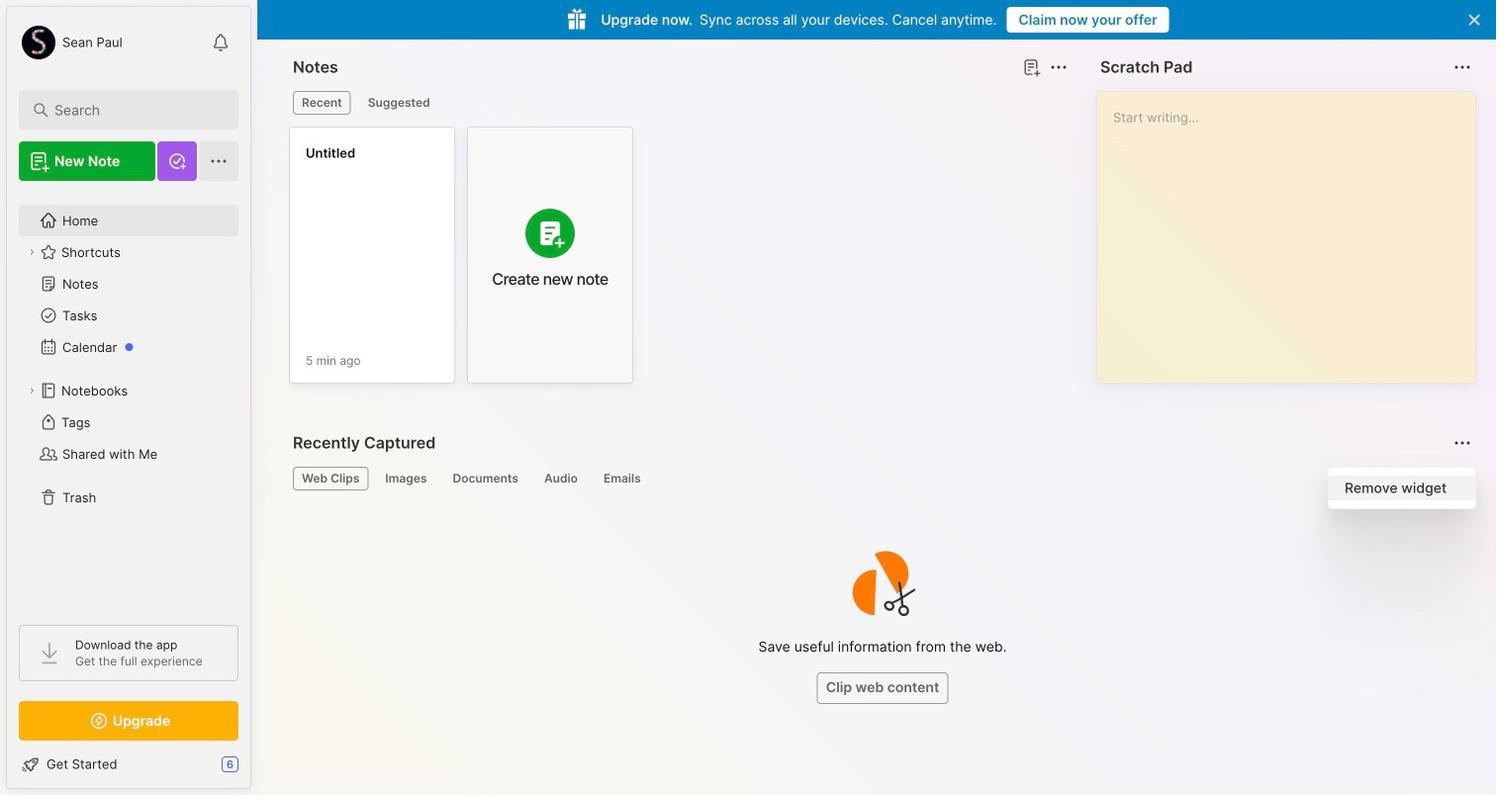 Task type: describe. For each thing, give the bounding box(es) containing it.
Help and Learning task checklist field
[[7, 749, 250, 781]]

none search field inside main element
[[54, 98, 212, 122]]

Start writing… text field
[[1114, 92, 1475, 367]]

tree inside main element
[[7, 193, 250, 608]]

Account field
[[19, 23, 122, 62]]

Search text field
[[54, 101, 212, 120]]

2 tab list from the top
[[293, 467, 1469, 491]]



Task type: locate. For each thing, give the bounding box(es) containing it.
more actions image
[[1047, 55, 1071, 79], [1451, 55, 1475, 79], [1451, 432, 1475, 455]]

tab
[[293, 91, 351, 115], [359, 91, 439, 115], [293, 467, 369, 491], [377, 467, 436, 491], [444, 467, 528, 491], [536, 467, 587, 491], [595, 467, 650, 491]]

main element
[[0, 0, 257, 796]]

tab list
[[293, 91, 1065, 115], [293, 467, 1469, 491]]

tree
[[7, 193, 250, 608]]

More actions field
[[1045, 53, 1073, 81], [1449, 53, 1477, 81], [1449, 430, 1477, 457]]

None search field
[[54, 98, 212, 122]]

expand notebooks image
[[26, 385, 38, 397]]

row group
[[289, 127, 645, 396]]

1 tab list from the top
[[293, 91, 1065, 115]]

0 vertical spatial tab list
[[293, 91, 1065, 115]]

menu item
[[1330, 476, 1476, 501]]

1 vertical spatial tab list
[[293, 467, 1469, 491]]

click to collapse image
[[250, 759, 265, 783]]



Task type: vqa. For each thing, say whether or not it's contained in the screenshot.
search field inside the Main element
no



